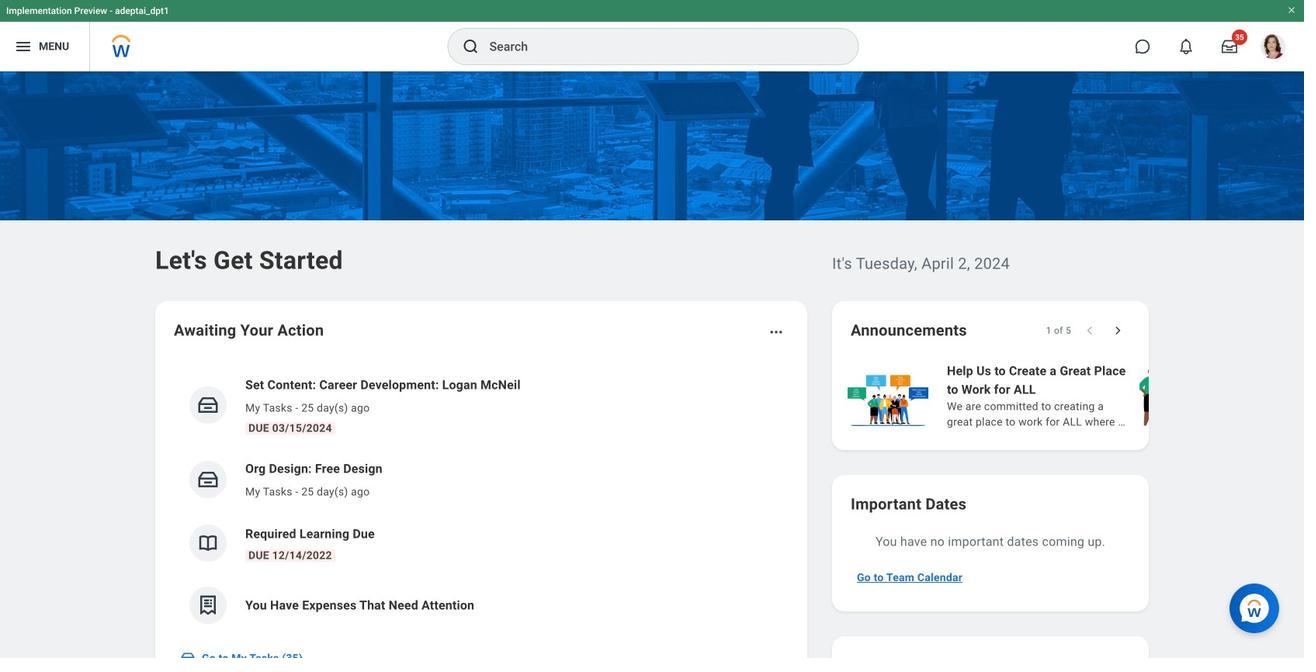 Task type: vqa. For each thing, say whether or not it's contained in the screenshot.
Learning Content by Progress's Content
no



Task type: describe. For each thing, give the bounding box(es) containing it.
Search Workday  search field
[[489, 30, 826, 64]]

close environment banner image
[[1287, 5, 1297, 15]]

inbox large image
[[1222, 39, 1238, 54]]

chevron left small image
[[1082, 323, 1098, 338]]

related actions image
[[769, 325, 784, 340]]

dashboard expenses image
[[196, 594, 220, 617]]

profile logan mcneil image
[[1261, 34, 1286, 62]]

notifications large image
[[1179, 39, 1194, 54]]

inbox image
[[180, 651, 196, 658]]



Task type: locate. For each thing, give the bounding box(es) containing it.
1 vertical spatial inbox image
[[196, 468, 220, 491]]

2 inbox image from the top
[[196, 468, 220, 491]]

inbox image
[[196, 394, 220, 417], [196, 468, 220, 491]]

status
[[1046, 325, 1071, 337]]

banner
[[0, 0, 1304, 71]]

main content
[[0, 71, 1304, 658]]

1 horizontal spatial list
[[845, 360, 1304, 432]]

chevron right small image
[[1110, 323, 1126, 338]]

list
[[845, 360, 1304, 432], [174, 363, 789, 637]]

1 inbox image from the top
[[196, 394, 220, 417]]

book open image
[[196, 532, 220, 555]]

0 vertical spatial inbox image
[[196, 394, 220, 417]]

justify image
[[14, 37, 33, 56]]

search image
[[462, 37, 480, 56]]

0 horizontal spatial list
[[174, 363, 789, 637]]



